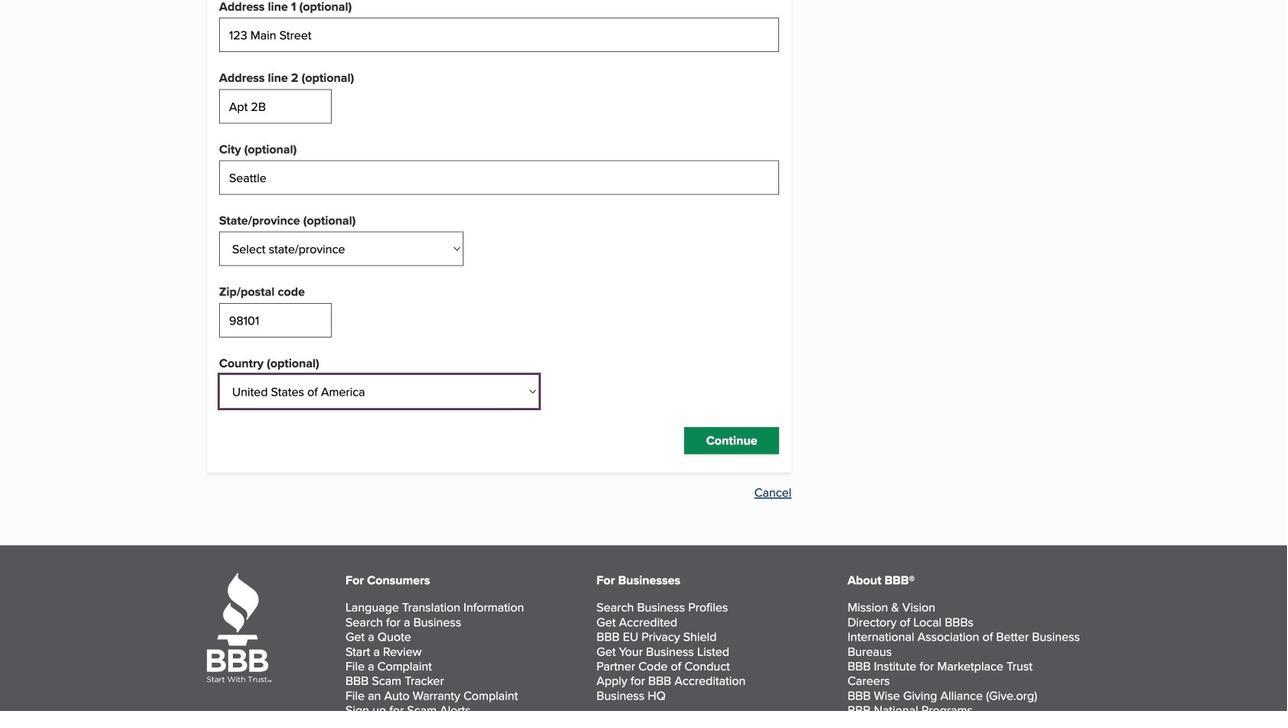 Task type: describe. For each thing, give the bounding box(es) containing it.
bbb image
[[207, 573, 272, 684]]



Task type: locate. For each thing, give the bounding box(es) containing it.
None field
[[219, 18, 779, 52], [219, 89, 332, 124], [219, 161, 779, 195], [219, 303, 332, 338], [219, 18, 779, 52], [219, 89, 332, 124], [219, 161, 779, 195], [219, 303, 332, 338]]



Task type: vqa. For each thing, say whether or not it's contained in the screenshot.
BBB image
yes



